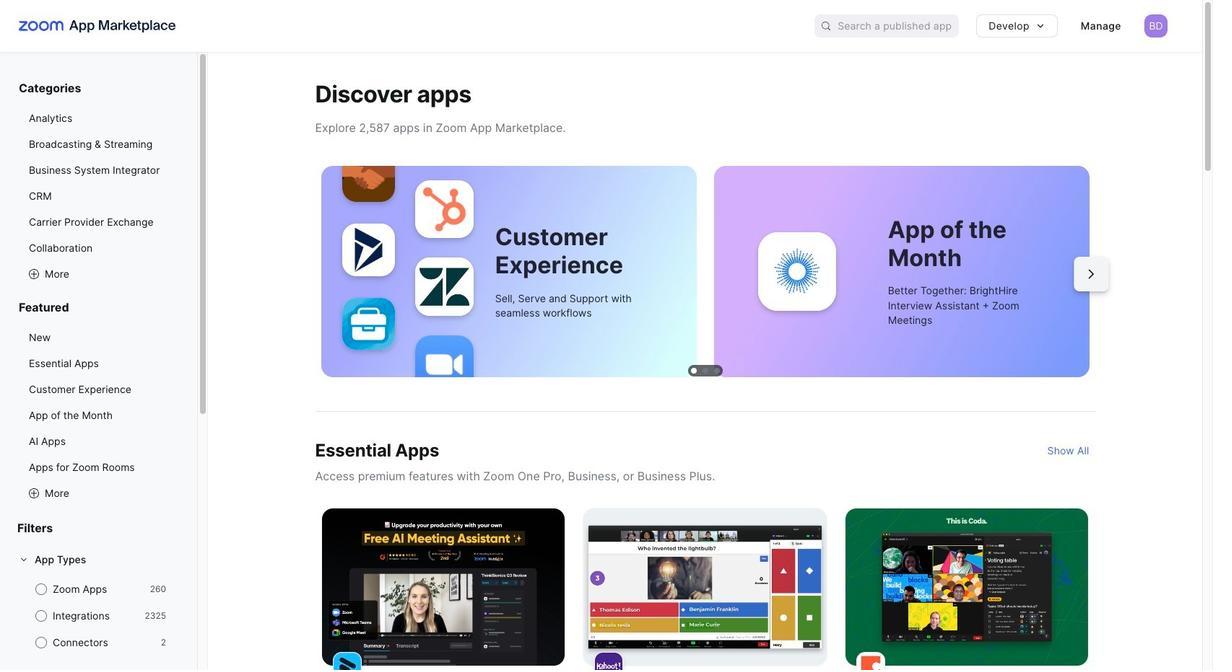 Task type: locate. For each thing, give the bounding box(es) containing it.
banner
[[0, 0, 1202, 52]]

Search text field
[[838, 15, 959, 37]]



Task type: describe. For each thing, give the bounding box(es) containing it.
current user is barb dwyer element
[[1145, 14, 1168, 38]]

search a published app element
[[815, 14, 959, 38]]



